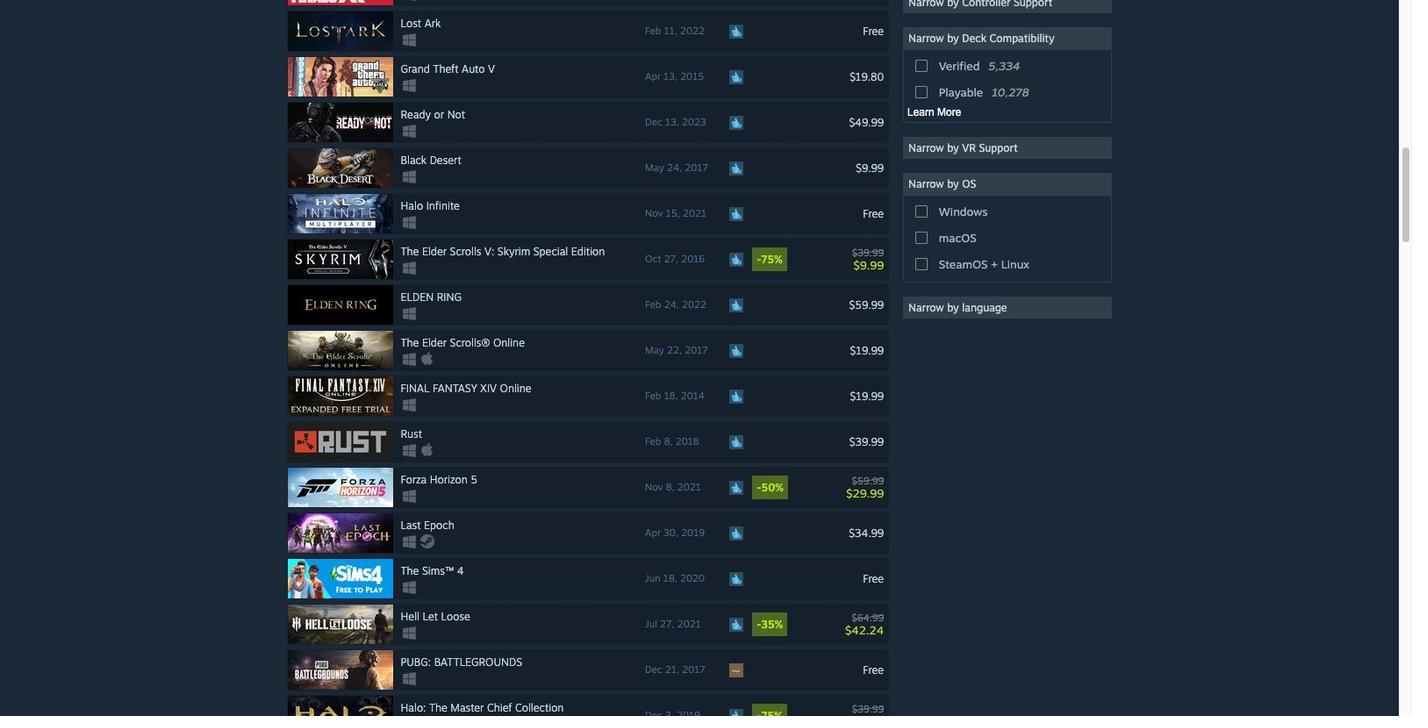 Task type: locate. For each thing, give the bounding box(es) containing it.
the sims™ 4
[[401, 564, 464, 578]]

$59.99 inside $59.99 $29.99
[[852, 474, 884, 487]]

the up final
[[401, 336, 419, 349]]

feb down oct
[[645, 298, 661, 311]]

2 elder from the top
[[422, 336, 447, 349]]

by for deck
[[947, 32, 959, 45]]

free
[[863, 24, 884, 37], [863, 207, 884, 220], [863, 572, 884, 585], [863, 663, 884, 676]]

2021 right jul on the left bottom
[[677, 618, 701, 630]]

feb
[[645, 25, 661, 37], [645, 298, 661, 311], [645, 390, 661, 402], [645, 435, 661, 448]]

apr 13, 2015
[[645, 70, 704, 83]]

online right "scrolls®"
[[493, 336, 525, 349]]

rust
[[401, 427, 422, 441]]

by left vr
[[947, 141, 959, 154]]

1 vertical spatial $9.99
[[854, 258, 884, 272]]

ark
[[425, 17, 441, 30]]

1 vertical spatial 2021
[[677, 481, 701, 493]]

learn more link
[[908, 106, 961, 118]]

free up $19.80
[[863, 24, 884, 37]]

0 vertical spatial apr
[[645, 70, 661, 83]]

infinite
[[426, 199, 460, 212]]

3 narrow from the top
[[908, 177, 944, 190]]

2 by from the top
[[947, 141, 959, 154]]

1 narrow from the top
[[908, 32, 944, 45]]

support
[[979, 141, 1018, 154]]

1 feb from the top
[[645, 25, 661, 37]]

the right halo:
[[429, 701, 447, 714]]

1 dec from the top
[[645, 116, 662, 128]]

2017 down 2023 at top
[[685, 162, 708, 174]]

2014
[[681, 390, 705, 402]]

1 vertical spatial elder
[[422, 336, 447, 349]]

2021 for $29.99
[[677, 481, 701, 493]]

2021 for $42.24
[[677, 618, 701, 630]]

2 - from the top
[[757, 481, 761, 494]]

2 vertical spatial 2021
[[677, 618, 701, 630]]

$59.99 for $59.99
[[849, 298, 884, 311]]

1 free from the top
[[863, 24, 884, 37]]

epoch
[[424, 519, 454, 532]]

0 vertical spatial 2021
[[683, 207, 707, 219]]

2020
[[680, 572, 705, 585]]

deck
[[962, 32, 987, 45]]

more
[[937, 106, 961, 118]]

v:
[[485, 245, 494, 258]]

0 vertical spatial 13,
[[664, 70, 678, 83]]

2021 right 15,
[[683, 207, 707, 219]]

narrow left 'os'
[[908, 177, 944, 190]]

0 vertical spatial 18,
[[664, 390, 678, 402]]

narrow for narrow by os
[[908, 177, 944, 190]]

free up $64.99
[[863, 572, 884, 585]]

elder left the scrolls
[[422, 245, 447, 258]]

1 may from the top
[[645, 162, 664, 174]]

narrow for narrow by language
[[908, 301, 944, 314]]

apr left 2015
[[645, 70, 661, 83]]

1 apr from the top
[[645, 70, 661, 83]]

narrow down steamos
[[908, 301, 944, 314]]

not
[[447, 108, 465, 121]]

nov down feb 8, 2018
[[645, 481, 663, 493]]

0 vertical spatial may
[[645, 162, 664, 174]]

may down dec 13, 2023
[[645, 162, 664, 174]]

the
[[401, 245, 419, 258], [401, 336, 419, 349], [401, 564, 419, 578], [429, 701, 447, 714]]

13, left 2023 at top
[[665, 116, 679, 128]]

2 vertical spatial -
[[757, 618, 761, 631]]

2 free from the top
[[863, 207, 884, 220]]

75%
[[761, 253, 783, 266]]

2 apr from the top
[[645, 527, 661, 539]]

may 22, 2017
[[645, 344, 708, 356]]

1 vertical spatial 2022
[[682, 298, 707, 311]]

4 by from the top
[[947, 301, 959, 314]]

the left sims™
[[401, 564, 419, 578]]

$9.99 inside $39.99 $9.99
[[854, 258, 884, 272]]

narrow
[[908, 32, 944, 45], [908, 141, 944, 154], [908, 177, 944, 190], [908, 301, 944, 314]]

2 dec from the top
[[645, 664, 662, 676]]

dec left 21,
[[645, 664, 662, 676]]

feb left 2018
[[645, 435, 661, 448]]

$9.99
[[856, 161, 884, 174], [854, 258, 884, 272]]

13, left 2015
[[664, 70, 678, 83]]

+
[[991, 257, 998, 271]]

the for the sims™ 4
[[401, 564, 419, 578]]

nov left 15,
[[645, 207, 663, 219]]

nov 15, 2021
[[645, 207, 707, 219]]

2 narrow from the top
[[908, 141, 944, 154]]

$19.99 for the elder scrolls® online
[[850, 344, 884, 357]]

1 elder from the top
[[422, 245, 447, 258]]

2022 down "2016"
[[682, 298, 707, 311]]

1 vertical spatial $59.99
[[852, 474, 884, 487]]

by left language on the top of page
[[947, 301, 959, 314]]

0 vertical spatial $19.99
[[850, 344, 884, 357]]

$59.99 $29.99
[[846, 474, 884, 500]]

1 $19.99 from the top
[[850, 344, 884, 357]]

dec left 2023 at top
[[645, 116, 662, 128]]

by left deck
[[947, 32, 959, 45]]

2022 for $59.99
[[682, 298, 707, 311]]

elder left "scrolls®"
[[422, 336, 447, 349]]

- for $9.99
[[757, 253, 761, 266]]

1 by from the top
[[947, 32, 959, 45]]

27, right jul on the left bottom
[[660, 618, 675, 630]]

24,
[[667, 162, 682, 174], [664, 298, 679, 311]]

3 feb from the top
[[645, 390, 661, 402]]

0 vertical spatial 2022
[[680, 25, 705, 37]]

1 vertical spatial online
[[500, 382, 532, 395]]

apr
[[645, 70, 661, 83], [645, 527, 661, 539]]

0 vertical spatial 8,
[[664, 435, 673, 448]]

- right "2016"
[[757, 253, 761, 266]]

hell
[[401, 610, 420, 623]]

- right nov 8, 2021
[[757, 481, 761, 494]]

27, right oct
[[664, 253, 679, 265]]

24, up 22,
[[664, 298, 679, 311]]

macos
[[939, 231, 977, 245]]

narrow by deck compatibility
[[908, 32, 1055, 45]]

18, left 2014
[[664, 390, 678, 402]]

verified
[[939, 59, 980, 73]]

may for the elder scrolls® online
[[645, 344, 664, 356]]

2022
[[680, 25, 705, 37], [682, 298, 707, 311]]

dec
[[645, 116, 662, 128], [645, 664, 662, 676]]

loose
[[441, 610, 470, 623]]

1 vertical spatial 2017
[[685, 344, 708, 356]]

1 vertical spatial -
[[757, 481, 761, 494]]

feb 11, 2022
[[645, 25, 705, 37]]

the elder scrolls v: skyrim special edition
[[401, 245, 605, 258]]

2 feb from the top
[[645, 298, 661, 311]]

2022 right 11,
[[680, 25, 705, 37]]

2 vertical spatial $39.99
[[852, 703, 884, 715]]

jun 18, 2020
[[645, 572, 705, 585]]

0 vertical spatial nov
[[645, 207, 663, 219]]

2018
[[676, 435, 699, 448]]

1 vertical spatial 27,
[[660, 618, 675, 630]]

$19.99
[[850, 344, 884, 357], [850, 389, 884, 402]]

$59.99
[[849, 298, 884, 311], [852, 474, 884, 487]]

by for os
[[947, 177, 959, 190]]

1 nov from the top
[[645, 207, 663, 219]]

8, for rust
[[664, 435, 673, 448]]

nov
[[645, 207, 663, 219], [645, 481, 663, 493]]

ring
[[437, 291, 462, 304]]

by
[[947, 32, 959, 45], [947, 141, 959, 154], [947, 177, 959, 190], [947, 301, 959, 314]]

1 vertical spatial $19.99
[[850, 389, 884, 402]]

27, for $9.99
[[664, 253, 679, 265]]

18, for the sims™ 4
[[663, 572, 677, 585]]

the for the elder scrolls® online
[[401, 336, 419, 349]]

0 vertical spatial 24,
[[667, 162, 682, 174]]

1 vertical spatial dec
[[645, 664, 662, 676]]

dec for ready or not
[[645, 116, 662, 128]]

0 vertical spatial -
[[757, 253, 761, 266]]

3 by from the top
[[947, 177, 959, 190]]

0 vertical spatial 2017
[[685, 162, 708, 174]]

ready
[[401, 108, 431, 121]]

0 vertical spatial dec
[[645, 116, 662, 128]]

1 vertical spatial nov
[[645, 481, 663, 493]]

free for lost ark
[[863, 24, 884, 37]]

2 may from the top
[[645, 344, 664, 356]]

3 - from the top
[[757, 618, 761, 631]]

2 $19.99 from the top
[[850, 389, 884, 402]]

narrow up the verified
[[908, 32, 944, 45]]

2015
[[680, 70, 704, 83]]

narrow down learn
[[908, 141, 944, 154]]

the down halo
[[401, 245, 419, 258]]

auto
[[462, 62, 485, 75]]

3 free from the top
[[863, 572, 884, 585]]

by left 'os'
[[947, 177, 959, 190]]

2022 for free
[[680, 25, 705, 37]]

2021 down 2018
[[677, 481, 701, 493]]

last epoch
[[401, 519, 454, 532]]

free up $39.99 $9.99
[[863, 207, 884, 220]]

chief
[[487, 701, 512, 714]]

elden ring
[[401, 291, 462, 304]]

4 free from the top
[[863, 663, 884, 676]]

halo
[[401, 199, 423, 212]]

feb left 11,
[[645, 25, 661, 37]]

online right the xiv
[[500, 382, 532, 395]]

8, left 2018
[[664, 435, 673, 448]]

jun
[[645, 572, 661, 585]]

feb left 2014
[[645, 390, 661, 402]]

- right jul 27, 2021
[[757, 618, 761, 631]]

$34.99
[[849, 526, 884, 539]]

elden
[[401, 291, 434, 304]]

$39.99
[[852, 246, 884, 259], [849, 435, 884, 448], [852, 703, 884, 715]]

18, right jun
[[663, 572, 677, 585]]

0 vertical spatial online
[[493, 336, 525, 349]]

1 - from the top
[[757, 253, 761, 266]]

1 vertical spatial 8,
[[666, 481, 675, 493]]

scrolls®
[[450, 336, 490, 349]]

may for black desert
[[645, 162, 664, 174]]

22,
[[667, 344, 682, 356]]

1 vertical spatial 18,
[[663, 572, 677, 585]]

black desert
[[401, 154, 461, 167]]

1 vertical spatial apr
[[645, 527, 661, 539]]

0 vertical spatial $59.99
[[849, 298, 884, 311]]

13,
[[664, 70, 678, 83], [665, 116, 679, 128]]

1 vertical spatial 13,
[[665, 116, 679, 128]]

1 vertical spatial 24,
[[664, 298, 679, 311]]

2021
[[683, 207, 707, 219], [677, 481, 701, 493], [677, 618, 701, 630]]

24, down dec 13, 2023
[[667, 162, 682, 174]]

battlegrounds
[[434, 656, 522, 669]]

-50%
[[757, 481, 784, 494]]

2 nov from the top
[[645, 481, 663, 493]]

special
[[533, 245, 568, 258]]

free down $42.24
[[863, 663, 884, 676]]

verified 5,334
[[939, 59, 1020, 73]]

2 vertical spatial 2017
[[682, 664, 705, 676]]

1 vertical spatial may
[[645, 344, 664, 356]]

apr left 30,
[[645, 527, 661, 539]]

0 vertical spatial elder
[[422, 245, 447, 258]]

-35%
[[757, 618, 783, 631]]

- for $42.24
[[757, 618, 761, 631]]

nov for halo infinite
[[645, 207, 663, 219]]

$59.99 down $39.99 $9.99
[[849, 298, 884, 311]]

online for the elder scrolls® online
[[493, 336, 525, 349]]

learn
[[908, 106, 935, 118]]

8, up 30,
[[666, 481, 675, 493]]

18, for final fantasy xiv online
[[664, 390, 678, 402]]

27,
[[664, 253, 679, 265], [660, 618, 675, 630]]

may left 22,
[[645, 344, 664, 356]]

online
[[493, 336, 525, 349], [500, 382, 532, 395]]

by for language
[[947, 301, 959, 314]]

apr for last epoch
[[645, 527, 661, 539]]

-
[[757, 253, 761, 266], [757, 481, 761, 494], [757, 618, 761, 631]]

$59.99 up $34.99
[[852, 474, 884, 487]]

feb for ark
[[645, 25, 661, 37]]

2017 right 22,
[[685, 344, 708, 356]]

0 vertical spatial 27,
[[664, 253, 679, 265]]

2017 right 21,
[[682, 664, 705, 676]]

4 narrow from the top
[[908, 301, 944, 314]]



Task type: describe. For each thing, give the bounding box(es) containing it.
vr
[[962, 141, 976, 154]]

0 vertical spatial $9.99
[[856, 161, 884, 174]]

fantasy
[[433, 382, 477, 395]]

apr 30, 2019
[[645, 527, 705, 539]]

skyrim
[[498, 245, 530, 258]]

5,334
[[988, 59, 1020, 73]]

2017 for free
[[682, 664, 705, 676]]

forza
[[401, 473, 427, 486]]

scrolls
[[450, 245, 481, 258]]

or
[[434, 108, 444, 121]]

50%
[[761, 481, 784, 494]]

-75%
[[757, 253, 783, 266]]

5
[[471, 473, 477, 486]]

xiv
[[480, 382, 497, 395]]

horizon
[[430, 473, 468, 486]]

narrow for narrow by deck compatibility
[[908, 32, 944, 45]]

$59.99 for $59.99 $29.99
[[852, 474, 884, 487]]

0 vertical spatial $39.99
[[852, 246, 884, 259]]

halo infinite
[[401, 199, 460, 212]]

theft
[[433, 62, 459, 75]]

hell let loose
[[401, 610, 470, 623]]

learn more
[[908, 106, 961, 118]]

sims™
[[422, 564, 454, 578]]

halo: the master chief collection
[[401, 701, 564, 714]]

13, for $49.99
[[665, 116, 679, 128]]

collection
[[515, 701, 564, 714]]

24, for $59.99
[[664, 298, 679, 311]]

$64.99
[[852, 611, 884, 624]]

nov 8, 2021
[[645, 481, 701, 493]]

oct 27, 2016
[[645, 253, 705, 265]]

desert
[[430, 154, 461, 167]]

$42.24
[[845, 623, 884, 637]]

narrow by vr support
[[908, 141, 1018, 154]]

free for the sims™ 4
[[863, 572, 884, 585]]

- for $29.99
[[757, 481, 761, 494]]

jul
[[645, 618, 657, 630]]

30,
[[664, 527, 678, 539]]

$49.99
[[849, 115, 884, 129]]

1 vertical spatial $39.99
[[849, 435, 884, 448]]

24, for $9.99
[[667, 162, 682, 174]]

narrow by os
[[908, 177, 976, 190]]

the for the elder scrolls v: skyrim special edition
[[401, 245, 419, 258]]

2016
[[681, 253, 705, 265]]

may 24, 2017
[[645, 162, 708, 174]]

free for halo infinite
[[863, 207, 884, 220]]

v
[[488, 62, 495, 75]]

elder for scrolls®
[[422, 336, 447, 349]]

language
[[962, 301, 1007, 314]]

dec 13, 2023
[[645, 116, 706, 128]]

apr for grand theft auto v
[[645, 70, 661, 83]]

linux
[[1001, 257, 1030, 271]]

dec for pubg: battlegrounds
[[645, 664, 662, 676]]

8, for forza horizon 5
[[666, 481, 675, 493]]

pubg: battlegrounds
[[401, 656, 522, 669]]

free for pubg: battlegrounds
[[863, 663, 884, 676]]

forza horizon 5
[[401, 473, 477, 486]]

2017 for $19.99
[[685, 344, 708, 356]]

27, for $42.24
[[660, 618, 675, 630]]

steamos + linux
[[939, 257, 1030, 271]]

4 feb from the top
[[645, 435, 661, 448]]

final
[[401, 382, 430, 395]]

narrow for narrow by vr support
[[908, 141, 944, 154]]

os
[[962, 177, 976, 190]]

halo:
[[401, 701, 426, 714]]

10,278
[[992, 85, 1029, 99]]

4
[[457, 564, 464, 578]]

elder for scrolls
[[422, 245, 447, 258]]

lost ark
[[401, 17, 441, 30]]

the elder scrolls® online
[[401, 336, 525, 349]]

feb for ring
[[645, 298, 661, 311]]

playable
[[939, 85, 983, 99]]

$19.99 for final fantasy xiv online
[[850, 389, 884, 402]]

$39.99 $9.99
[[852, 246, 884, 272]]

online for final fantasy xiv online
[[500, 382, 532, 395]]

pubg:
[[401, 656, 431, 669]]

11,
[[664, 25, 677, 37]]

nov for forza horizon 5
[[645, 481, 663, 493]]

$19.80
[[850, 70, 884, 83]]

feb for fantasy
[[645, 390, 661, 402]]

master
[[451, 701, 484, 714]]

2019
[[681, 527, 705, 539]]

dec 21, 2017
[[645, 664, 705, 676]]

2017 for $9.99
[[685, 162, 708, 174]]

by for vr
[[947, 141, 959, 154]]

oct
[[645, 253, 661, 265]]

feb 8, 2018
[[645, 435, 699, 448]]

black
[[401, 154, 427, 167]]

feb 18, 2014
[[645, 390, 705, 402]]

13, for $19.80
[[664, 70, 678, 83]]

jul 27, 2021
[[645, 618, 701, 630]]

grand theft auto v
[[401, 62, 495, 75]]

windows
[[939, 204, 988, 219]]

last
[[401, 519, 421, 532]]

21,
[[665, 664, 679, 676]]

compatibility
[[990, 32, 1055, 45]]

2023
[[682, 116, 706, 128]]

edition
[[571, 245, 605, 258]]

$29.99
[[846, 486, 884, 500]]

15,
[[666, 207, 680, 219]]



Task type: vqa. For each thing, say whether or not it's contained in the screenshot.
The Elder Scrolls® Online's $19.99
yes



